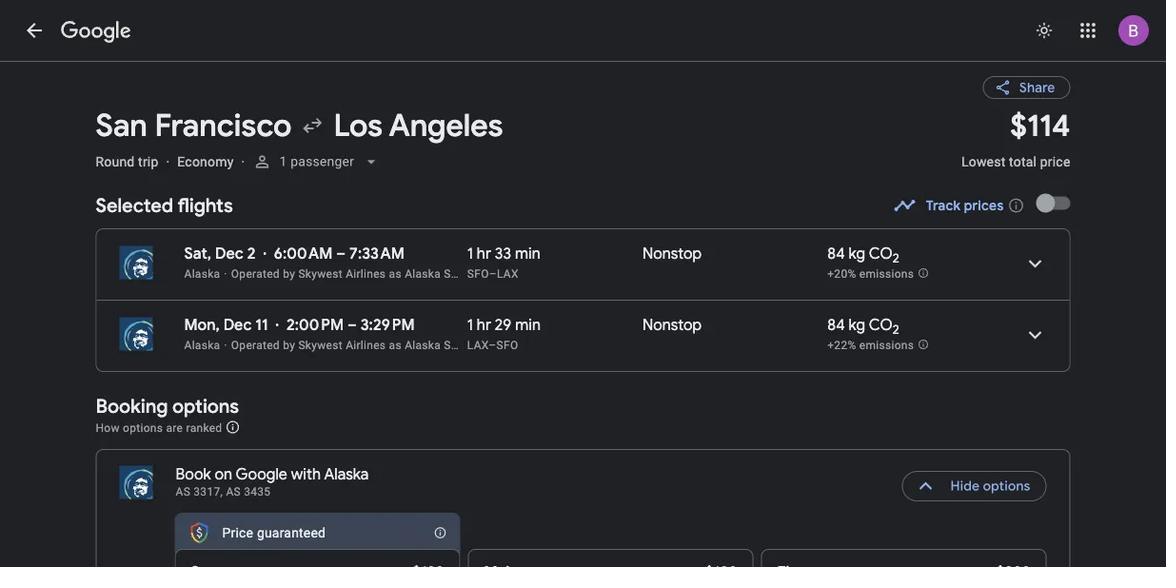 Task type: describe. For each thing, give the bounding box(es) containing it.
operated by skywest airlines as alaska skywest for 7:33 am
[[231, 268, 490, 281]]

$114
[[1010, 106, 1071, 145]]

Flight numbers AS 3317, AS 3435 text field
[[176, 486, 271, 499]]

round trip
[[96, 154, 159, 169]]

guaranteed
[[257, 525, 326, 541]]

kg for 1 hr 33 min
[[849, 244, 866, 264]]

sfo inside 1 hr 29 min lax – sfo
[[497, 339, 518, 352]]

passenger
[[290, 154, 354, 169]]

1 for 2:00 pm – 3:29 pm
[[467, 316, 473, 335]]

none text field containing $114
[[962, 106, 1071, 187]]

main content containing san francisco
[[96, 61, 1071, 567]]

$114 lowest total price
[[962, 106, 1071, 169]]

84 for 1 hr 33 min
[[828, 244, 845, 264]]

hide
[[951, 478, 980, 495]]

learn more about tracked prices image
[[1008, 197, 1025, 214]]

options for booking
[[172, 394, 239, 418]]

– left 3:29 pm
[[347, 316, 357, 335]]

as for 2:00 pm – 3:29 pm
[[389, 339, 402, 352]]

economy
[[177, 154, 234, 169]]

change appearance image
[[1022, 8, 1067, 53]]

3435
[[244, 486, 271, 499]]

emissions for 1 hr 33 min
[[860, 267, 914, 281]]

alaska up the arrival time: 3:29 pm. text box
[[405, 268, 441, 281]]

3317,
[[194, 486, 223, 499]]

San Francisco to Los Angeles and back text field
[[96, 106, 939, 145]]

6:00 am
[[274, 244, 333, 264]]

learn more about price guarantee image
[[418, 510, 463, 556]]

alaska inside book on google with alaska as 3317, as 3435
[[324, 465, 369, 485]]

booking options
[[96, 394, 239, 418]]

1 for 6:00 am – 7:33 am
[[467, 244, 473, 264]]

learn more about booking options element
[[225, 417, 241, 438]]

departing flight on saturday, december 2. leaves san francisco international airport at 6:00 am on saturday, december 2 and arrives at los angeles international airport at 7:33 am on saturday, december 2. element
[[184, 244, 405, 264]]

mon,
[[184, 316, 220, 335]]

lowest
[[962, 154, 1006, 169]]

los angeles
[[334, 106, 503, 145]]

hr for 29
[[477, 316, 491, 335]]

san francisco
[[96, 106, 292, 145]]

trip
[[138, 154, 159, 169]]

book on google with alaska as 3317, as 3435
[[176, 465, 369, 499]]

los
[[334, 106, 383, 145]]

list inside main content
[[97, 229, 1070, 371]]

lax inside 1 hr 33 min sfo – lax
[[497, 268, 519, 281]]

co for 1 hr 29 min
[[869, 316, 893, 335]]

selected flights
[[96, 193, 233, 218]]

hide options
[[951, 478, 1031, 495]]

lax inside 1 hr 29 min lax – sfo
[[467, 339, 489, 352]]

how
[[96, 421, 120, 435]]

san
[[96, 106, 148, 145]]

with
[[291, 465, 321, 485]]

Departure time: 2:00 PM. text field
[[287, 316, 344, 335]]

mon, dec 11
[[184, 316, 268, 335]]

1 inside popup button
[[279, 154, 287, 169]]

dec for sat,
[[215, 244, 244, 264]]

nonstop flight. element for 1 hr 33 min
[[643, 244, 702, 267]]

2 for 1 hr 29 min
[[893, 322, 900, 338]]

skywest for 2:00 pm
[[298, 339, 343, 352]]

11
[[256, 316, 268, 335]]

total duration 1 hr 33 min. element
[[467, 244, 643, 267]]

as for 6:00 am – 7:33 am
[[389, 268, 402, 281]]

airlines for 7:33 am
[[346, 268, 386, 281]]

booking
[[96, 394, 168, 418]]

1 passenger button
[[245, 139, 388, 185]]

angeles
[[389, 106, 503, 145]]

operated by skywest airlines as alaska skywest for 3:29 pm
[[231, 339, 490, 352]]

dec for mon,
[[223, 316, 252, 335]]

84 for 1 hr 29 min
[[828, 316, 845, 335]]

2 as from the left
[[226, 486, 241, 499]]

skywest for 1 hr 29 min
[[444, 339, 490, 352]]

2 left the 6:00 am
[[247, 244, 256, 264]]

skywest for 1 hr 33 min
[[444, 268, 490, 281]]

flights
[[177, 193, 233, 218]]



Task type: locate. For each thing, give the bounding box(es) containing it.
1 operated by skywest airlines as alaska skywest from the top
[[231, 268, 490, 281]]

as down the arrival time: 3:29 pm. text box
[[389, 339, 402, 352]]

on
[[215, 465, 232, 485]]

1 vertical spatial sfo
[[497, 339, 518, 352]]

options down booking
[[123, 421, 163, 435]]

1 horizontal spatial as
[[226, 486, 241, 499]]

1 skywest from the top
[[444, 268, 490, 281]]

0 vertical spatial options
[[172, 394, 239, 418]]

return flight on monday, december 11. leaves los angeles international airport at 2:00 pm on monday, december 11 and arrives at san francisco international airport at 3:29 pm on monday, december 11. element
[[184, 316, 415, 335]]

alaska down mon,
[[184, 339, 220, 352]]

1 vertical spatial dec
[[223, 316, 252, 335]]

0 vertical spatial hr
[[477, 244, 491, 264]]

lax down 33
[[497, 268, 519, 281]]

co up +20% emissions on the right top
[[869, 244, 893, 264]]

hr left 29
[[477, 316, 491, 335]]

84 kg co 2 for 1 hr 33 min
[[828, 244, 900, 266]]

114 us dollars element
[[1010, 106, 1071, 145]]

– inside 1 hr 29 min lax – sfo
[[489, 339, 497, 352]]

0 vertical spatial sfo
[[467, 268, 489, 281]]

29
[[495, 316, 512, 335]]

–
[[336, 244, 346, 264], [489, 268, 497, 281], [347, 316, 357, 335], [489, 339, 497, 352]]

1 vertical spatial skywest
[[298, 339, 343, 352]]

operated by skywest airlines as alaska skywest down the 2:00 pm – 3:29 pm
[[231, 339, 490, 352]]

by down departing flight on saturday, december 2. leaves san francisco international airport at 6:00 am on saturday, december 2 and arrives at los angeles international airport at 7:33 am on saturday, december 2. element
[[283, 268, 295, 281]]

+20%
[[828, 267, 856, 281]]

0 vertical spatial kg
[[849, 244, 866, 264]]

are
[[166, 421, 183, 435]]

2 operated by skywest airlines as alaska skywest from the top
[[231, 339, 490, 352]]

operated by skywest airlines as alaska skywest down 7:33 am
[[231, 268, 490, 281]]

skywest
[[298, 268, 343, 281], [298, 339, 343, 352]]

hide options button
[[902, 464, 1047, 509]]

2 by from the top
[[283, 339, 295, 352]]

0 horizontal spatial lax
[[467, 339, 489, 352]]

options up ranked at the bottom
[[172, 394, 239, 418]]

0 horizontal spatial options
[[123, 421, 163, 435]]

hr inside 1 hr 29 min lax – sfo
[[477, 316, 491, 335]]

84 up +22%
[[828, 316, 845, 335]]

1 skywest from the top
[[298, 268, 343, 281]]

sat, dec 2
[[184, 244, 256, 264]]

min for 1 hr 29 min
[[515, 316, 541, 335]]

1 vertical spatial by
[[283, 339, 295, 352]]

kg up +22% emissions at the bottom of page
[[849, 316, 866, 335]]

1 vertical spatial airlines
[[346, 339, 386, 352]]

options right hide
[[983, 478, 1031, 495]]

2 nonstop from the top
[[643, 316, 702, 335]]

0 vertical spatial 84 kg co 2
[[828, 244, 900, 266]]

2 84 kg co 2 from the top
[[828, 316, 900, 338]]

operated
[[231, 268, 280, 281], [231, 339, 280, 352]]

1 vertical spatial kg
[[849, 316, 866, 335]]

1 vertical spatial co
[[869, 316, 893, 335]]

1 vertical spatial operated
[[231, 339, 280, 352]]

by
[[283, 268, 295, 281], [283, 339, 295, 352]]

Departure time: 6:00 AM. text field
[[274, 244, 333, 264]]

min inside 1 hr 29 min lax – sfo
[[515, 316, 541, 335]]

2
[[247, 244, 256, 264], [893, 250, 900, 266], [893, 322, 900, 338]]

hr inside 1 hr 33 min sfo – lax
[[477, 244, 491, 264]]

1 left the 'passenger'
[[279, 154, 287, 169]]

kg for 1 hr 29 min
[[849, 316, 866, 335]]

hr
[[477, 244, 491, 264], [477, 316, 491, 335]]

min right 33
[[515, 244, 541, 264]]

min
[[515, 244, 541, 264], [515, 316, 541, 335]]

1 nonstop flight. element from the top
[[643, 244, 702, 267]]

by for 6:00 am
[[283, 268, 295, 281]]

0 vertical spatial as
[[389, 268, 402, 281]]

– down 33
[[489, 268, 497, 281]]

0 vertical spatial skywest
[[298, 268, 343, 281]]

2 horizontal spatial options
[[983, 478, 1031, 495]]

min for 1 hr 33 min
[[515, 244, 541, 264]]

2 emissions from the top
[[860, 339, 914, 352]]

84
[[828, 244, 845, 264], [828, 316, 845, 335]]

+20% emissions
[[828, 267, 914, 281]]

1 co from the top
[[869, 244, 893, 264]]

track
[[926, 197, 961, 214]]

options
[[172, 394, 239, 418], [123, 421, 163, 435], [983, 478, 1031, 495]]

by down return flight on monday, december 11. leaves los angeles international airport at 2:00 pm on monday, december 11 and arrives at san francisco international airport at 3:29 pm on monday, december 11. element
[[283, 339, 295, 352]]

1 left 29
[[467, 316, 473, 335]]

as
[[176, 486, 190, 499], [226, 486, 241, 499]]

book
[[176, 465, 211, 485]]

2 vertical spatial options
[[983, 478, 1031, 495]]

1 hr from the top
[[477, 244, 491, 264]]

operated for 11
[[231, 339, 280, 352]]

co
[[869, 244, 893, 264], [869, 316, 893, 335]]

1 vertical spatial as
[[389, 339, 402, 352]]

1 horizontal spatial sfo
[[497, 339, 518, 352]]

+22%
[[828, 339, 856, 352]]

kg
[[849, 244, 866, 264], [849, 316, 866, 335]]

total
[[1009, 154, 1037, 169]]

 image
[[241, 154, 245, 169]]

84 kg co 2
[[828, 244, 900, 266], [828, 316, 900, 338]]

2 kg from the top
[[849, 316, 866, 335]]

share
[[1019, 79, 1055, 96]]

1 hr 33 min sfo – lax
[[467, 244, 541, 281]]

skywest down departure time: 6:00 am. text field
[[298, 268, 343, 281]]

1 vertical spatial 84 kg co 2
[[828, 316, 900, 338]]

nonstop for 1 hr 29 min
[[643, 316, 702, 335]]

0 vertical spatial 84
[[828, 244, 845, 264]]

sfo up 1 hr 29 min lax – sfo
[[467, 268, 489, 281]]

1 vertical spatial nonstop flight. element
[[643, 316, 702, 338]]

1 by from the top
[[283, 268, 295, 281]]

list containing sat, dec 2
[[97, 229, 1070, 371]]

2 nonstop flight. element from the top
[[643, 316, 702, 338]]

1
[[279, 154, 287, 169], [467, 244, 473, 264], [467, 316, 473, 335]]

 image
[[166, 154, 170, 169]]

go back image
[[23, 19, 46, 42]]

as
[[389, 268, 402, 281], [389, 339, 402, 352]]

sfo
[[467, 268, 489, 281], [497, 339, 518, 352]]

round
[[96, 154, 135, 169]]

Arrival time: 3:29 PM. text field
[[361, 316, 415, 335]]

emissions right the +20%
[[860, 267, 914, 281]]

2:00 pm
[[287, 316, 344, 335]]

dec right sat,
[[215, 244, 244, 264]]

total duration 1 hr 29 min. element
[[467, 316, 643, 338]]

emissions right +22%
[[860, 339, 914, 352]]

2 for 1 hr 33 min
[[893, 250, 900, 266]]

1 operated from the top
[[231, 268, 280, 281]]

emissions for 1 hr 29 min
[[860, 339, 914, 352]]

84 kg co 2 for 1 hr 29 min
[[828, 316, 900, 338]]

flight details. departing flight on saturday, december 2. leaves san francisco international airport at 6:00 am on saturday, december 2 and arrives at los angeles international airport at 7:33 am on saturday, december 2. image
[[1013, 241, 1058, 287]]

2 skywest from the top
[[298, 339, 343, 352]]

as down book
[[176, 486, 190, 499]]

None text field
[[962, 106, 1071, 187]]

skywest
[[444, 268, 490, 281], [444, 339, 490, 352]]

1 vertical spatial lax
[[467, 339, 489, 352]]

alaska
[[184, 268, 220, 281], [405, 268, 441, 281], [184, 339, 220, 352], [405, 339, 441, 352], [324, 465, 369, 485]]

0 vertical spatial 1
[[279, 154, 287, 169]]

skywest down 2:00 pm
[[298, 339, 343, 352]]

airlines down 7:33 am
[[346, 268, 386, 281]]

by for 2:00 pm
[[283, 339, 295, 352]]

alaska down sat,
[[184, 268, 220, 281]]

0 vertical spatial airlines
[[346, 268, 386, 281]]

+22% emissions
[[828, 339, 914, 352]]

how options are ranked
[[96, 421, 225, 435]]

as down 'arrival time: 7:33 am.' text field
[[389, 268, 402, 281]]

alaska right with
[[324, 465, 369, 485]]

operated by skywest airlines as alaska skywest
[[231, 268, 490, 281], [231, 339, 490, 352]]

1 inside 1 hr 33 min sfo – lax
[[467, 244, 473, 264]]

1 emissions from the top
[[860, 267, 914, 281]]

0 vertical spatial co
[[869, 244, 893, 264]]

2 as from the top
[[389, 339, 402, 352]]

loading results progress bar
[[0, 61, 1166, 65]]

1 vertical spatial hr
[[477, 316, 491, 335]]

operated down the sat, dec 2
[[231, 268, 280, 281]]

hr for 33
[[477, 244, 491, 264]]

1 nonstop from the top
[[643, 244, 702, 264]]

track prices
[[926, 197, 1004, 214]]

6:00 am – 7:33 am
[[274, 244, 405, 264]]

– down 29
[[489, 339, 497, 352]]

0 vertical spatial emissions
[[860, 267, 914, 281]]

2 skywest from the top
[[444, 339, 490, 352]]

price
[[1040, 154, 1071, 169]]

0 vertical spatial skywest
[[444, 268, 490, 281]]

skywest down total duration 1 hr 29 min. element
[[444, 339, 490, 352]]

2:00 pm – 3:29 pm
[[287, 316, 415, 335]]

0 vertical spatial lax
[[497, 268, 519, 281]]

google
[[236, 465, 288, 485]]

1 hr 29 min lax – sfo
[[467, 316, 541, 352]]

0 vertical spatial operated
[[231, 268, 280, 281]]

0 vertical spatial min
[[515, 244, 541, 264]]

1 vertical spatial nonstop
[[643, 316, 702, 335]]

options for how
[[123, 421, 163, 435]]

co for 1 hr 33 min
[[869, 244, 893, 264]]

2 up +20% emissions on the right top
[[893, 250, 900, 266]]

3:29 pm
[[361, 316, 415, 335]]

1 horizontal spatial options
[[172, 394, 239, 418]]

sfo inside 1 hr 33 min sfo – lax
[[467, 268, 489, 281]]

min right 29
[[515, 316, 541, 335]]

emissions
[[860, 267, 914, 281], [860, 339, 914, 352]]

dec left 11
[[223, 316, 252, 335]]

options for hide
[[983, 478, 1031, 495]]

1 inside 1 hr 29 min lax – sfo
[[467, 316, 473, 335]]

0 horizontal spatial sfo
[[467, 268, 489, 281]]

– inside 1 hr 33 min sfo – lax
[[489, 268, 497, 281]]

0 vertical spatial operated by skywest airlines as alaska skywest
[[231, 268, 490, 281]]

2 hr from the top
[[477, 316, 491, 335]]

skywest for 6:00 am
[[298, 268, 343, 281]]

hr left 33
[[477, 244, 491, 264]]

lax
[[497, 268, 519, 281], [467, 339, 489, 352]]

flight details. return flight on monday, december 11. leaves los angeles international airport at 2:00 pm on monday, december 11 and arrives at san francisco international airport at 3:29 pm on monday, december 11. image
[[1013, 312, 1058, 358]]

2 operated from the top
[[231, 339, 280, 352]]

1 vertical spatial 84
[[828, 316, 845, 335]]

1 passenger
[[279, 154, 354, 169]]

0 vertical spatial dec
[[215, 244, 244, 264]]

options inside dropdown button
[[983, 478, 1031, 495]]

price guaranteed
[[222, 525, 326, 541]]

airlines down the 2:00 pm – 3:29 pm
[[346, 339, 386, 352]]

Arrival time: 7:33 AM. text field
[[350, 244, 405, 264]]

1 left 33
[[467, 244, 473, 264]]

1 84 from the top
[[828, 244, 845, 264]]

2 84 from the top
[[828, 316, 845, 335]]

0 vertical spatial nonstop flight. element
[[643, 244, 702, 267]]

dec
[[215, 244, 244, 264], [223, 316, 252, 335]]

airlines
[[346, 268, 386, 281], [346, 339, 386, 352]]

learn more about booking options image
[[225, 420, 241, 435]]

1 vertical spatial skywest
[[444, 339, 490, 352]]

nonstop
[[643, 244, 702, 264], [643, 316, 702, 335]]

84 kg co 2 up +22% emissions at the bottom of page
[[828, 316, 900, 338]]

2 co from the top
[[869, 316, 893, 335]]

alaska down 3:29 pm
[[405, 339, 441, 352]]

min inside 1 hr 33 min sfo – lax
[[515, 244, 541, 264]]

francisco
[[155, 106, 292, 145]]

1 vertical spatial operated by skywest airlines as alaska skywest
[[231, 339, 490, 352]]

1 as from the top
[[389, 268, 402, 281]]

kg up +20% emissions on the right top
[[849, 244, 866, 264]]

nonstop flight. element
[[643, 244, 702, 267], [643, 316, 702, 338]]

84 up the +20%
[[828, 244, 845, 264]]

0 vertical spatial nonstop
[[643, 244, 702, 264]]

84 kg co 2 up +20% emissions on the right top
[[828, 244, 900, 266]]

– left 7:33 am
[[336, 244, 346, 264]]

share button
[[983, 76, 1071, 99]]

1 airlines from the top
[[346, 268, 386, 281]]

1 kg from the top
[[849, 244, 866, 264]]

co up +22% emissions at the bottom of page
[[869, 316, 893, 335]]

7:33 am
[[350, 244, 405, 264]]

list
[[97, 229, 1070, 371]]

1 as from the left
[[176, 486, 190, 499]]

2 airlines from the top
[[346, 339, 386, 352]]

33
[[495, 244, 511, 264]]

1 horizontal spatial lax
[[497, 268, 519, 281]]

1 vertical spatial min
[[515, 316, 541, 335]]

airlines for 3:29 pm
[[346, 339, 386, 352]]

1 vertical spatial options
[[123, 421, 163, 435]]

sfo down 29
[[497, 339, 518, 352]]

0 horizontal spatial as
[[176, 486, 190, 499]]

1 vertical spatial 1
[[467, 244, 473, 264]]

selected
[[96, 193, 173, 218]]

nonstop flight. element for 1 hr 29 min
[[643, 316, 702, 338]]

ranked
[[186, 421, 222, 435]]

2 vertical spatial 1
[[467, 316, 473, 335]]

skywest up 1 hr 29 min lax – sfo
[[444, 268, 490, 281]]

prices
[[964, 197, 1004, 214]]

2 up +22% emissions at the bottom of page
[[893, 322, 900, 338]]

as down on
[[226, 486, 241, 499]]

operated down 11
[[231, 339, 280, 352]]

sat,
[[184, 244, 212, 264]]

nonstop for 1 hr 33 min
[[643, 244, 702, 264]]

1 84 kg co 2 from the top
[[828, 244, 900, 266]]

lax down total duration 1 hr 29 min. element
[[467, 339, 489, 352]]

price
[[222, 525, 253, 541]]

0 vertical spatial by
[[283, 268, 295, 281]]

main content
[[96, 61, 1071, 567]]

operated for 2
[[231, 268, 280, 281]]

1 vertical spatial emissions
[[860, 339, 914, 352]]



Task type: vqa. For each thing, say whether or not it's contained in the screenshot.
One inside the main content
no



